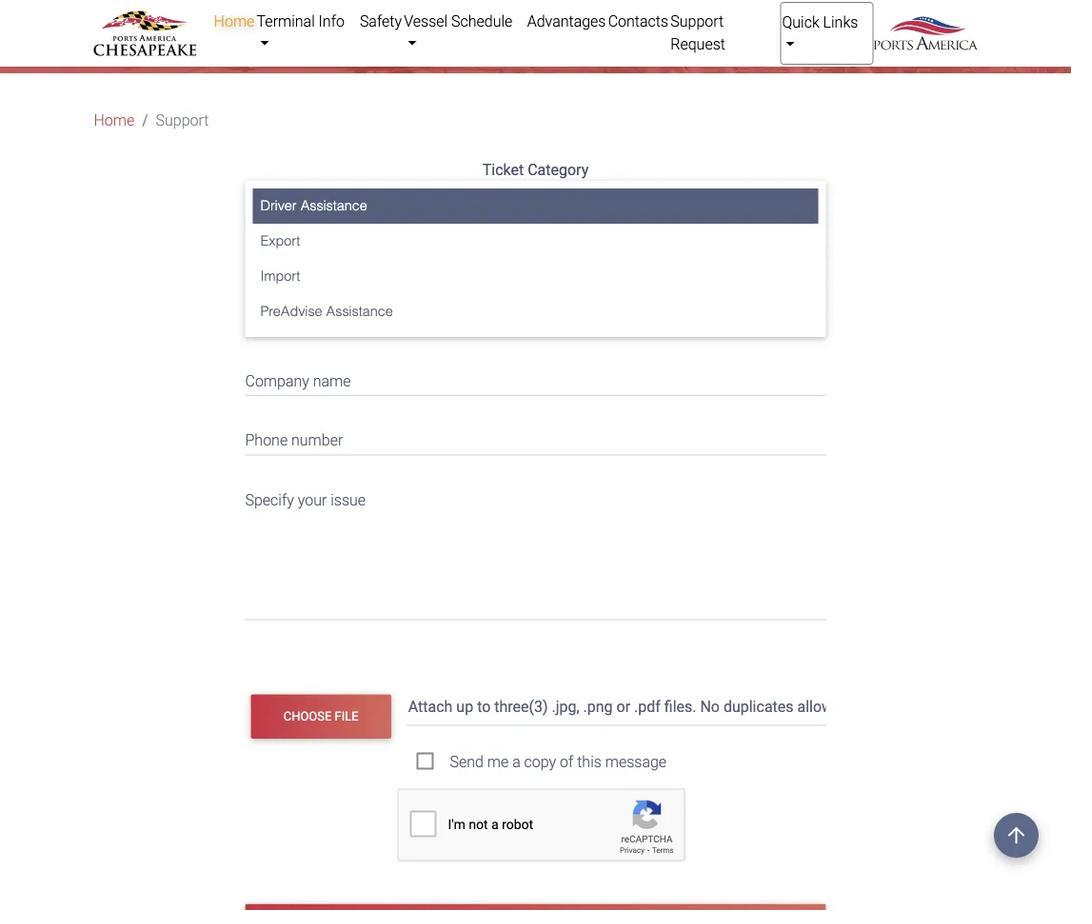 Task type: describe. For each thing, give the bounding box(es) containing it.
e-mail
[[245, 252, 287, 271]]

home for home
[[94, 111, 135, 129]]

vessel schedule link
[[403, 2, 526, 63]]

me
[[487, 753, 509, 771]]

phone number
[[245, 431, 343, 449]]

import
[[260, 269, 300, 284]]

specify your issue
[[245, 491, 366, 509]]

Phone number text field
[[245, 419, 826, 456]]

your for specify
[[298, 491, 327, 509]]

issue
[[331, 491, 366, 509]]

full
[[245, 312, 269, 330]]

links
[[823, 13, 858, 31]]

copy
[[524, 753, 556, 771]]

send me a copy of this message
[[450, 753, 667, 771]]

schedule
[[451, 12, 513, 30]]

send
[[450, 753, 484, 771]]

Attach up to three(3) .jpg, .png or .pdf files. No duplicates allowed. text field
[[406, 689, 830, 726]]

e-
[[245, 252, 258, 271]]

full name
[[245, 312, 310, 330]]

safety link
[[359, 2, 403, 40]]

info
[[319, 12, 345, 30]]

terminal info link
[[256, 2, 359, 63]]

ticket category
[[483, 161, 589, 179]]

export
[[260, 234, 300, 249]]

request
[[671, 35, 726, 53]]

name for full name
[[273, 312, 310, 330]]

category
[[528, 161, 589, 179]]

specify
[[245, 491, 294, 509]]

safety vessel schedule
[[360, 12, 513, 30]]

name for company name
[[313, 372, 351, 390]]

message
[[605, 753, 667, 771]]

assistance for driver assistance
[[301, 198, 367, 214]]

this
[[577, 753, 602, 771]]

mail
[[258, 252, 287, 271]]

E-mail email field
[[245, 240, 826, 277]]

contacts link
[[607, 2, 670, 40]]

driver assistance
[[260, 198, 367, 214]]

file
[[335, 710, 359, 724]]

number
[[291, 431, 343, 449]]

a
[[513, 753, 521, 771]]

support request link
[[670, 2, 780, 63]]

support inside advantages contacts support request
[[671, 12, 724, 30]]



Task type: vqa. For each thing, say whether or not it's contained in the screenshot.
phone office icon
no



Task type: locate. For each thing, give the bounding box(es) containing it.
Full name text field
[[245, 300, 826, 337]]

1 vertical spatial support
[[156, 111, 209, 129]]

choose your option
[[245, 187, 375, 205]]

0 horizontal spatial name
[[273, 312, 310, 330]]

1 horizontal spatial name
[[313, 372, 351, 390]]

option
[[333, 187, 375, 205]]

choose
[[245, 187, 296, 205], [284, 710, 332, 724]]

1 vertical spatial choose
[[284, 710, 332, 724]]

name right the full
[[273, 312, 310, 330]]

home for home terminal info
[[214, 12, 255, 30]]

quick links link
[[780, 2, 874, 65]]

0 vertical spatial support
[[671, 12, 724, 30]]

support
[[671, 12, 724, 30], [156, 111, 209, 129]]

driver
[[260, 198, 297, 214]]

ticket
[[483, 161, 524, 179]]

choose for choose file
[[284, 710, 332, 724]]

name right company
[[313, 372, 351, 390]]

Company name text field
[[245, 359, 826, 396]]

company
[[245, 372, 309, 390]]

0 vertical spatial name
[[273, 312, 310, 330]]

choose left file
[[284, 710, 332, 724]]

contacts
[[608, 12, 669, 30]]

1 vertical spatial home
[[94, 111, 135, 129]]

name
[[273, 312, 310, 330], [313, 372, 351, 390]]

0 vertical spatial your
[[300, 187, 329, 205]]

vessel
[[404, 12, 448, 30]]

quick links
[[782, 13, 858, 31]]

Specify your issue text field
[[245, 479, 826, 621]]

0 vertical spatial assistance
[[301, 198, 367, 214]]

1 vertical spatial assistance
[[326, 304, 393, 320]]

safety
[[360, 12, 402, 30]]

choose for choose your option
[[245, 187, 296, 205]]

home
[[214, 12, 255, 30], [94, 111, 135, 129]]

your right driver
[[300, 187, 329, 205]]

1 horizontal spatial home link
[[213, 2, 256, 40]]

0 horizontal spatial home
[[94, 111, 135, 129]]

of
[[560, 753, 574, 771]]

assistance for preadvise assistance
[[326, 304, 393, 320]]

preadvise assistance
[[260, 304, 393, 320]]

your for choose
[[300, 187, 329, 205]]

0 vertical spatial choose
[[245, 187, 296, 205]]

assistance right driver
[[301, 198, 367, 214]]

your left issue
[[298, 491, 327, 509]]

1 vertical spatial your
[[298, 491, 327, 509]]

1 vertical spatial home link
[[94, 109, 135, 132]]

0 vertical spatial home link
[[213, 2, 256, 40]]

1 vertical spatial name
[[313, 372, 351, 390]]

advantages contacts support request
[[527, 12, 726, 53]]

terminal
[[257, 12, 315, 30]]

company name
[[245, 372, 351, 390]]

0 horizontal spatial support
[[156, 111, 209, 129]]

go to top image
[[994, 813, 1039, 858]]

advantages link
[[526, 2, 607, 40]]

assistance right the preadvise
[[326, 304, 393, 320]]

choose file
[[284, 710, 359, 724]]

quick
[[782, 13, 820, 31]]

preadvise
[[260, 304, 322, 320]]

choose up export at the top left
[[245, 187, 296, 205]]

1 horizontal spatial support
[[671, 12, 724, 30]]

0 vertical spatial home
[[214, 12, 255, 30]]

0 horizontal spatial home link
[[94, 109, 135, 132]]

home link
[[213, 2, 256, 40], [94, 109, 135, 132]]

your
[[300, 187, 329, 205], [298, 491, 327, 509]]

assistance
[[301, 198, 367, 214], [326, 304, 393, 320]]

phone
[[245, 431, 288, 449]]

1 horizontal spatial home
[[214, 12, 255, 30]]

advantages
[[527, 12, 606, 30]]

home terminal info
[[214, 12, 345, 30]]



